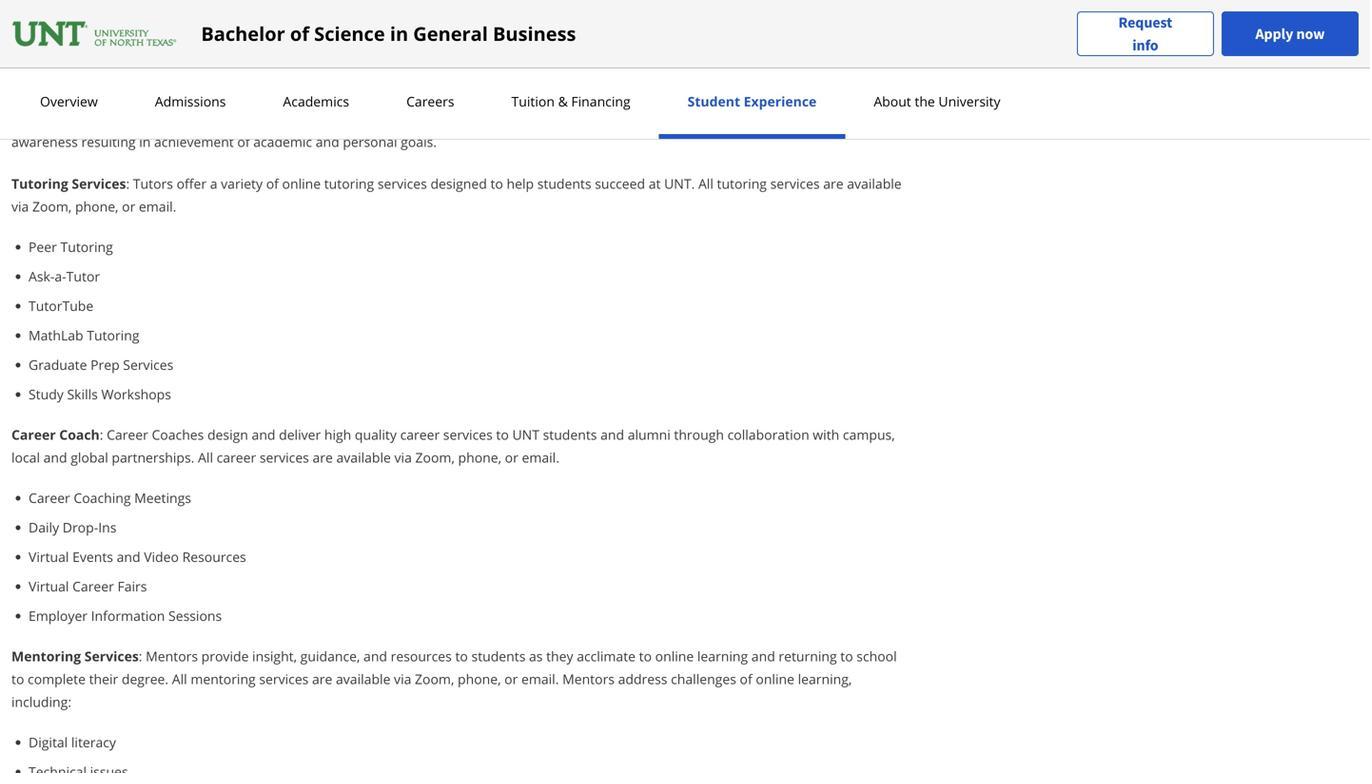 Task type: describe. For each thing, give the bounding box(es) containing it.
video
[[144, 548, 179, 566]]

virtual career fairs list item
[[29, 577, 910, 597]]

: career coaches design and deliver high quality career services to unt students and alumni through collaboration with campus, local and global partnerships. all career services are available via zoom, phone, or email.
[[11, 426, 895, 467]]

help
[[507, 175, 534, 193]]

provide resources for academic success list item
[[29, 10, 910, 30]]

their
[[89, 671, 118, 689]]

list containing peer tutoring
[[19, 237, 910, 405]]

of inside ': tutors offer a variety of online tutoring services designed to help students succeed at unt. all tutoring services are available via zoom, phone, or email.'
[[266, 175, 279, 193]]

0 horizontal spatial mentors
[[146, 648, 198, 666]]

: for mentors
[[139, 648, 142, 666]]

digital literacy list
[[19, 733, 910, 774]]

admissions link
[[149, 92, 232, 110]]

ask-
[[29, 267, 55, 286]]

services for mentoring services
[[85, 648, 139, 666]]

apply
[[1256, 24, 1294, 43]]

and right learning
[[752, 648, 776, 666]]

students inside ': tutors offer a variety of online tutoring services designed to help students succeed at unt. all tutoring services are available via zoom, phone, or email.'
[[538, 175, 592, 193]]

alumni
[[628, 426, 671, 444]]

coaching for success
[[66, 110, 127, 128]]

questions
[[103, 40, 164, 58]]

virtual events and video resources list item
[[29, 547, 910, 567]]

resources
[[182, 548, 246, 566]]

financing
[[572, 92, 631, 110]]

coaching for career
[[74, 489, 131, 507]]

challenges
[[671, 671, 737, 689]]

tutors
[[133, 175, 173, 193]]

zoom, for design
[[416, 449, 455, 467]]

all for : mentors provide insight, guidance, and resources to students as they acclimate to online learning and returning to school to complete their degree. all mentoring services are available via zoom, phone, or email. mentors address challenges of online learning, including:
[[172, 671, 187, 689]]

offer
[[177, 175, 207, 193]]

1 vertical spatial personal
[[343, 133, 397, 151]]

services inside graduate prep services list item
[[123, 356, 174, 374]]

tutoring for mathlab
[[87, 327, 139, 345]]

are for : mentors provide insight, guidance, and resources to students as they acclimate to online learning and returning to school to complete their degree. all mentoring services are available via zoom, phone, or email. mentors address challenges of online learning, including:
[[312, 671, 333, 689]]

academic inside provide resources for academic success list item
[[165, 10, 224, 29]]

coach
[[59, 426, 100, 444]]

peer tutoring
[[29, 238, 113, 256]]

confidence
[[747, 110, 815, 128]]

design
[[207, 426, 248, 444]]

daily drop-ins
[[29, 519, 117, 537]]

0 vertical spatial in
[[390, 20, 408, 47]]

study skills workshops list item
[[29, 385, 910, 405]]

services down deliver
[[260, 449, 309, 467]]

to inside the : career coaches design and deliver high quality career services to unt students and alumni through collaboration with campus, local and global partnerships. all career services are available via zoom, phone, or email.
[[496, 426, 509, 444]]

literacy
[[71, 734, 116, 752]]

achievement
[[154, 133, 234, 151]]

events
[[72, 548, 113, 566]]

learning,
[[798, 671, 852, 689]]

in inside : coaches create a personal relationship with students where unconditional support fosters student confidence and self- awareness resulting in achievement of academic and personal goals.
[[139, 133, 151, 151]]

students inside the : career coaches design and deliver high quality career services to unt students and alumni through collaboration with campus, local and global partnerships. all career services are available via zoom, phone, or email.
[[543, 426, 597, 444]]

of inside : coaches create a personal relationship with students where unconditional support fosters student confidence and self- awareness resulting in achievement of academic and personal goals.
[[237, 133, 250, 151]]

provide
[[29, 10, 76, 29]]

to up address
[[639, 648, 652, 666]]

: coaches create a personal relationship with students where unconditional support fosters student confidence and self- awareness resulting in achievement of academic and personal goals.
[[11, 110, 872, 151]]

student
[[696, 110, 744, 128]]

complete
[[28, 671, 86, 689]]

academics link
[[277, 92, 355, 110]]

graduate
[[29, 356, 87, 374]]

at
[[649, 175, 661, 193]]

ins
[[98, 519, 117, 537]]

of inside : mentors provide insight, guidance, and resources to students as they acclimate to online learning and returning to school to complete their degree. all mentoring services are available via zoom, phone, or email. mentors address challenges of online learning, including:
[[740, 671, 753, 689]]

create
[[189, 110, 228, 128]]

1 horizontal spatial career
[[400, 426, 440, 444]]

to inside ': tutors offer a variety of online tutoring services designed to help students succeed at unt. all tutoring services are available via zoom, phone, or email.'
[[491, 175, 503, 193]]

campus,
[[843, 426, 895, 444]]

respond to questions and concerns list item
[[29, 39, 910, 59]]

science
[[314, 20, 385, 47]]

insight,
[[252, 648, 297, 666]]

mathlab tutoring
[[29, 327, 139, 345]]

services down study skills workshops list item
[[443, 426, 493, 444]]

student experience
[[688, 92, 817, 110]]

virtual for virtual career fairs
[[29, 578, 69, 596]]

unconditional
[[508, 110, 594, 128]]

university of north texas image
[[11, 19, 178, 49]]

tutortube
[[29, 297, 94, 315]]

now
[[1297, 24, 1326, 43]]

tuition
[[512, 92, 555, 110]]

coaches inside : coaches create a personal relationship with students where unconditional support fosters student confidence and self- awareness resulting in achievement of academic and personal goals.
[[134, 110, 186, 128]]

coaches inside the : career coaches design and deliver high quality career services to unt students and alumni through collaboration with campus, local and global partnerships. all career services are available via zoom, phone, or email.
[[152, 426, 204, 444]]

services down the 'goals.'
[[378, 175, 427, 193]]

unt.
[[665, 175, 695, 193]]

graduate prep services
[[29, 356, 174, 374]]

school
[[857, 648, 897, 666]]

and right guidance,
[[364, 648, 387, 666]]

returning
[[779, 648, 837, 666]]

1 tutoring from the left
[[324, 175, 374, 193]]

where
[[466, 110, 505, 128]]

services down confidence
[[771, 175, 820, 193]]

virtual for virtual events and video resources
[[29, 548, 69, 566]]

phone, for guidance,
[[458, 671, 501, 689]]

employer information sessions
[[29, 607, 222, 625]]

all for : career coaches design and deliver high quality career services to unt students and alumni through collaboration with campus, local and global partnerships. all career services are available via zoom, phone, or email.
[[198, 449, 213, 467]]

apply now button
[[1222, 11, 1359, 56]]

a for create
[[232, 110, 239, 128]]

succeed
[[595, 175, 645, 193]]

overview
[[40, 92, 98, 110]]

collaboration
[[728, 426, 810, 444]]

email. for high
[[522, 449, 560, 467]]

: for career
[[100, 426, 103, 444]]

services inside : mentors provide insight, guidance, and resources to students as they acclimate to online learning and returning to school to complete their degree. all mentoring services are available via zoom, phone, or email. mentors address challenges of online learning, including:
[[259, 671, 309, 689]]

and down provide resources for academic success
[[167, 40, 191, 58]]

quality
[[355, 426, 397, 444]]

career coach
[[11, 426, 100, 444]]

variety
[[221, 175, 263, 193]]

provide resources for academic success
[[29, 10, 275, 29]]

are inside ': tutors offer a variety of online tutoring services designed to help students succeed at unt. all tutoring services are available via zoom, phone, or email.'
[[824, 175, 844, 193]]

all inside ': tutors offer a variety of online tutoring services designed to help students succeed at unt. all tutoring services are available via zoom, phone, or email.'
[[699, 175, 714, 193]]

request info button
[[1077, 11, 1215, 57]]

: mentors provide insight, guidance, and resources to students as they acclimate to online learning and returning to school to complete their degree. all mentoring services are available via zoom, phone, or email. mentors address challenges of online learning, including:
[[11, 648, 897, 712]]

success coaching
[[11, 110, 127, 128]]

daily
[[29, 519, 59, 537]]

skills
[[67, 386, 98, 404]]

unt
[[513, 426, 540, 444]]

with inside the : career coaches design and deliver high quality career services to unt students and alumni through collaboration with campus, local and global partnerships. all career services are available via zoom, phone, or email.
[[813, 426, 840, 444]]

a-
[[55, 267, 66, 286]]

study
[[29, 386, 64, 404]]

ask-a-tutor
[[29, 267, 100, 286]]

designed
[[431, 175, 487, 193]]

for
[[144, 10, 162, 29]]

mentoring
[[191, 671, 256, 689]]

tutoring for peer
[[60, 238, 113, 256]]

employer
[[29, 607, 88, 625]]

list item inside digital literacy list
[[29, 762, 910, 774]]

: tutors offer a variety of online tutoring services designed to help students succeed at unt. all tutoring services are available via zoom, phone, or email.
[[11, 175, 902, 216]]

as
[[529, 648, 543, 666]]

about
[[874, 92, 912, 110]]

academics
[[283, 92, 349, 110]]

tuition & financing
[[512, 92, 631, 110]]



Task type: locate. For each thing, give the bounding box(es) containing it.
coaching
[[66, 110, 127, 128], [74, 489, 131, 507]]

2 vertical spatial tutoring
[[87, 327, 139, 345]]

academic inside : coaches create a personal relationship with students where unconditional support fosters student confidence and self- awareness resulting in achievement of academic and personal goals.
[[253, 133, 312, 151]]

0 horizontal spatial in
[[139, 133, 151, 151]]

: inside : mentors provide insight, guidance, and resources to students as they acclimate to online learning and returning to school to complete their degree. all mentoring services are available via zoom, phone, or email. mentors address challenges of online learning, including:
[[139, 648, 142, 666]]

ask-a-tutor list item
[[29, 267, 910, 287]]

:
[[127, 110, 130, 128], [126, 175, 130, 193], [100, 426, 103, 444], [139, 648, 142, 666]]

apply now
[[1256, 24, 1326, 43]]

are inside the : career coaches design and deliver high quality career services to unt students and alumni through collaboration with campus, local and global partnerships. all career services are available via zoom, phone, or email.
[[313, 449, 333, 467]]

deliver
[[279, 426, 321, 444]]

0 vertical spatial academic
[[165, 10, 224, 29]]

students right help
[[538, 175, 592, 193]]

phone, inside ': tutors offer a variety of online tutoring services designed to help students succeed at unt. all tutoring services are available via zoom, phone, or email.'
[[75, 198, 118, 216]]

mentors
[[146, 648, 198, 666], [563, 671, 615, 689]]

academic up concerns
[[165, 10, 224, 29]]

career inside the : career coaches design and deliver high quality career services to unt students and alumni through collaboration with campus, local and global partnerships. all career services are available via zoom, phone, or email.
[[107, 426, 148, 444]]

phone, up 'career coaching meetings' list item
[[458, 449, 502, 467]]

: inside : coaches create a personal relationship with students where unconditional support fosters student confidence and self- awareness resulting in achievement of academic and personal goals.
[[127, 110, 130, 128]]

zoom, inside : mentors provide insight, guidance, and resources to students as they acclimate to online learning and returning to school to complete their degree. all mentoring services are available via zoom, phone, or email. mentors address challenges of online learning, including:
[[415, 671, 454, 689]]

: up the degree.
[[139, 648, 142, 666]]

career inside 'career coaching meetings' list item
[[29, 489, 70, 507]]

and down relationship in the left top of the page
[[316, 133, 340, 151]]

resources inside list item
[[79, 10, 140, 29]]

career up daily
[[29, 489, 70, 507]]

0 vertical spatial virtual
[[29, 548, 69, 566]]

0 vertical spatial email.
[[139, 198, 176, 216]]

partnerships.
[[112, 449, 195, 467]]

2 virtual from the top
[[29, 578, 69, 596]]

2 tutoring from the left
[[717, 175, 767, 193]]

sessions
[[169, 607, 222, 625]]

2 horizontal spatial all
[[699, 175, 714, 193]]

peer tutoring list item
[[29, 237, 910, 257]]

online inside ': tutors offer a variety of online tutoring services designed to help students succeed at unt. all tutoring services are available via zoom, phone, or email.'
[[282, 175, 321, 193]]

list containing career coaching meetings
[[19, 488, 910, 626]]

virtual events and video resources
[[29, 548, 246, 566]]

1 vertical spatial or
[[505, 449, 519, 467]]

resulting
[[81, 133, 136, 151]]

resources down employer information sessions list item
[[391, 648, 452, 666]]

: inside the : career coaches design and deliver high quality career services to unt students and alumni through collaboration with campus, local and global partnerships. all career services are available via zoom, phone, or email.
[[100, 426, 103, 444]]

1 vertical spatial available
[[336, 449, 391, 467]]

digital literacy list item
[[29, 733, 910, 753]]

1 horizontal spatial tutoring
[[717, 175, 767, 193]]

tutoring inside mathlab tutoring list item
[[87, 327, 139, 345]]

2 vertical spatial list
[[19, 488, 910, 626]]

career
[[400, 426, 440, 444], [217, 449, 256, 467]]

0 horizontal spatial a
[[210, 175, 218, 193]]

1 vertical spatial resources
[[391, 648, 452, 666]]

resources up questions
[[79, 10, 140, 29]]

and left alumni
[[601, 426, 625, 444]]

0 vertical spatial personal
[[242, 110, 297, 128]]

fairs
[[118, 578, 147, 596]]

of right the variety
[[266, 175, 279, 193]]

tutoring up tutor
[[60, 238, 113, 256]]

1 list from the top
[[19, 0, 910, 89]]

general
[[413, 20, 488, 47]]

via up digital literacy 'list item'
[[394, 671, 412, 689]]

or for deliver
[[505, 449, 519, 467]]

a for offer
[[210, 175, 218, 193]]

0 vertical spatial with
[[378, 110, 405, 128]]

2 horizontal spatial online
[[756, 671, 795, 689]]

students
[[408, 110, 462, 128], [538, 175, 592, 193], [543, 426, 597, 444], [472, 648, 526, 666]]

0 vertical spatial services
[[72, 175, 126, 193]]

student
[[688, 92, 741, 110]]

1 vertical spatial online
[[656, 648, 694, 666]]

with inside : coaches create a personal relationship with students where unconditional support fosters student confidence and self- awareness resulting in achievement of academic and personal goals.
[[378, 110, 405, 128]]

support
[[597, 110, 646, 128]]

with left campus, on the right of page
[[813, 426, 840, 444]]

daily drop-ins list item
[[29, 518, 910, 538]]

: up global
[[100, 426, 103, 444]]

are inside : mentors provide insight, guidance, and resources to students as they acclimate to online learning and returning to school to complete their degree. all mentoring services are available via zoom, phone, or email. mentors address challenges of online learning, including:
[[312, 671, 333, 689]]

guidance,
[[301, 648, 360, 666]]

students left as
[[472, 648, 526, 666]]

resources
[[79, 10, 140, 29], [391, 648, 452, 666]]

0 horizontal spatial with
[[378, 110, 405, 128]]

to left help
[[491, 175, 503, 193]]

self-
[[846, 110, 872, 128]]

bachelor of science in general business
[[201, 20, 576, 47]]

1 horizontal spatial resources
[[391, 648, 452, 666]]

all
[[699, 175, 714, 193], [198, 449, 213, 467], [172, 671, 187, 689]]

resources inside : mentors provide insight, guidance, and resources to students as they acclimate to online learning and returning to school to complete their degree. all mentoring services are available via zoom, phone, or email. mentors address challenges of online learning, including:
[[391, 648, 452, 666]]

phone, for and
[[458, 449, 502, 467]]

zoom, down employer information sessions list item
[[415, 671, 454, 689]]

0 vertical spatial phone,
[[75, 198, 118, 216]]

coaching inside list item
[[74, 489, 131, 507]]

career down events
[[72, 578, 114, 596]]

2 vertical spatial services
[[85, 648, 139, 666]]

phone, down employer information sessions list item
[[458, 671, 501, 689]]

0 horizontal spatial tutoring
[[324, 175, 374, 193]]

coaches up partnerships.
[[152, 426, 204, 444]]

awareness
[[11, 133, 78, 151]]

they
[[547, 648, 574, 666]]

drop-
[[63, 519, 98, 537]]

high
[[324, 426, 352, 444]]

students inside : coaches create a personal relationship with students where unconditional support fosters student confidence and self- awareness resulting in achievement of academic and personal goals.
[[408, 110, 462, 128]]

1 horizontal spatial a
[[232, 110, 239, 128]]

workshops
[[101, 386, 171, 404]]

coaches up achievement
[[134, 110, 186, 128]]

to left unt
[[496, 426, 509, 444]]

all inside : mentors provide insight, guidance, and resources to students as they acclimate to online learning and returning to school to complete their degree. all mentoring services are available via zoom, phone, or email. mentors address challenges of online learning, including:
[[172, 671, 187, 689]]

via inside ': tutors offer a variety of online tutoring services designed to help students succeed at unt. all tutoring services are available via zoom, phone, or email.'
[[11, 198, 29, 216]]

email. down 'tutors'
[[139, 198, 176, 216]]

0 horizontal spatial all
[[172, 671, 187, 689]]

email. inside ': tutors offer a variety of online tutoring services designed to help students succeed at unt. all tutoring services are available via zoom, phone, or email.'
[[139, 198, 176, 216]]

available for : career coaches design and deliver high quality career services to unt students and alumni through collaboration with campus, local and global partnerships. all career services are available via zoom, phone, or email.
[[336, 449, 391, 467]]

digital
[[29, 734, 68, 752]]

with up the 'goals.'
[[378, 110, 405, 128]]

0 vertical spatial coaches
[[134, 110, 186, 128]]

1 vertical spatial virtual
[[29, 578, 69, 596]]

virtual down daily
[[29, 548, 69, 566]]

available
[[847, 175, 902, 193], [336, 449, 391, 467], [336, 671, 391, 689]]

coaches
[[134, 110, 186, 128], [152, 426, 204, 444]]

request info
[[1119, 13, 1173, 55]]

about the university
[[874, 92, 1001, 110]]

0 horizontal spatial career
[[217, 449, 256, 467]]

and up fairs
[[117, 548, 140, 566]]

1 vertical spatial services
[[123, 356, 174, 374]]

tutoring
[[324, 175, 374, 193], [717, 175, 767, 193]]

2 vertical spatial or
[[505, 671, 518, 689]]

1 vertical spatial academic
[[253, 133, 312, 151]]

through
[[674, 426, 724, 444]]

email. inside : mentors provide insight, guidance, and resources to students as they acclimate to online learning and returning to school to complete their degree. all mentoring services are available via zoom, phone, or email. mentors address challenges of online learning, including:
[[522, 671, 559, 689]]

career coaching meetings list item
[[29, 488, 910, 508]]

tutortube list item
[[29, 296, 910, 316]]

all inside the : career coaches design and deliver high quality career services to unt students and alumni through collaboration with campus, local and global partnerships. all career services are available via zoom, phone, or email.
[[198, 449, 213, 467]]

via for coaches
[[395, 449, 412, 467]]

careers link
[[401, 92, 460, 110]]

1 vertical spatial tutoring
[[60, 238, 113, 256]]

1 horizontal spatial academic
[[253, 133, 312, 151]]

0 vertical spatial mentors
[[146, 648, 198, 666]]

degree.
[[122, 671, 169, 689]]

available for : mentors provide insight, guidance, and resources to students as they acclimate to online learning and returning to school to complete their degree. all mentoring services are available via zoom, phone, or email. mentors address challenges of online learning, including:
[[336, 671, 391, 689]]

students inside : mentors provide insight, guidance, and resources to students as they acclimate to online learning and returning to school to complete their degree. all mentoring services are available via zoom, phone, or email. mentors address challenges of online learning, including:
[[472, 648, 526, 666]]

success
[[11, 110, 62, 128]]

: for tutors
[[126, 175, 130, 193]]

phone,
[[75, 198, 118, 216], [458, 449, 502, 467], [458, 671, 501, 689]]

local
[[11, 449, 40, 467]]

email. down unt
[[522, 449, 560, 467]]

tutoring up prep
[[87, 327, 139, 345]]

mentors up the degree.
[[146, 648, 198, 666]]

mathlab
[[29, 327, 83, 345]]

a
[[232, 110, 239, 128], [210, 175, 218, 193]]

: up the resulting
[[127, 110, 130, 128]]

tutoring down awareness
[[11, 175, 68, 193]]

2 vertical spatial zoom,
[[415, 671, 454, 689]]

of left the science
[[290, 20, 309, 47]]

list containing provide resources for academic success
[[19, 0, 910, 89]]

goals.
[[401, 133, 437, 151]]

experience
[[744, 92, 817, 110]]

: for coaches
[[127, 110, 130, 128]]

1 vertical spatial zoom,
[[416, 449, 455, 467]]

are
[[824, 175, 844, 193], [313, 449, 333, 467], [312, 671, 333, 689]]

students up the 'goals.'
[[408, 110, 462, 128]]

a inside : coaches create a personal relationship with students where unconditional support fosters student confidence and self- awareness resulting in achievement of academic and personal goals.
[[232, 110, 239, 128]]

2 vertical spatial online
[[756, 671, 795, 689]]

mentoring
[[11, 648, 81, 666]]

zoom, for insight,
[[415, 671, 454, 689]]

1 vertical spatial are
[[313, 449, 333, 467]]

1 vertical spatial coaching
[[74, 489, 131, 507]]

available inside ': tutors offer a variety of online tutoring services designed to help students succeed at unt. all tutoring services are available via zoom, phone, or email.'
[[847, 175, 902, 193]]

graduate prep services list item
[[29, 355, 910, 375]]

address
[[618, 671, 668, 689]]

0 vertical spatial or
[[122, 198, 135, 216]]

via for provide
[[394, 671, 412, 689]]

online right the variety
[[282, 175, 321, 193]]

tutoring right the unt.
[[717, 175, 767, 193]]

1 vertical spatial coaches
[[152, 426, 204, 444]]

with
[[378, 110, 405, 128], [813, 426, 840, 444]]

0 vertical spatial all
[[699, 175, 714, 193]]

tutoring down relationship in the left top of the page
[[324, 175, 374, 193]]

respond to questions and concerns
[[29, 40, 251, 58]]

services for tutoring services
[[72, 175, 126, 193]]

1 vertical spatial all
[[198, 449, 213, 467]]

acclimate
[[577, 648, 636, 666]]

2 vertical spatial phone,
[[458, 671, 501, 689]]

global
[[71, 449, 108, 467]]

phone, inside the : career coaches design and deliver high quality career services to unt students and alumni through collaboration with campus, local and global partnerships. all career services are available via zoom, phone, or email.
[[458, 449, 502, 467]]

0 horizontal spatial personal
[[242, 110, 297, 128]]

services up their
[[85, 648, 139, 666]]

study skills workshops
[[29, 386, 171, 404]]

or for and
[[505, 671, 518, 689]]

a right create
[[232, 110, 239, 128]]

email. down as
[[522, 671, 559, 689]]

email. inside the : career coaches design and deliver high quality career services to unt students and alumni through collaboration with campus, local and global partnerships. all career services are available via zoom, phone, or email.
[[522, 449, 560, 467]]

virtual up employer
[[29, 578, 69, 596]]

0 vertical spatial coaching
[[66, 110, 127, 128]]

career inside the virtual career fairs list item
[[72, 578, 114, 596]]

academic
[[165, 10, 224, 29], [253, 133, 312, 151]]

students right unt
[[543, 426, 597, 444]]

career right quality
[[400, 426, 440, 444]]

career up local
[[11, 426, 56, 444]]

concerns
[[194, 40, 251, 58]]

digital literacy
[[29, 734, 116, 752]]

career up partnerships.
[[107, 426, 148, 444]]

0 vertical spatial career
[[400, 426, 440, 444]]

personal right create
[[242, 110, 297, 128]]

&
[[558, 92, 568, 110]]

1 vertical spatial list
[[19, 237, 910, 405]]

1 horizontal spatial with
[[813, 426, 840, 444]]

or down 'tutors'
[[122, 198, 135, 216]]

student experience link
[[682, 92, 823, 110]]

to down employer information sessions list item
[[455, 648, 468, 666]]

to inside list item
[[87, 40, 99, 58]]

or down employer information sessions list item
[[505, 671, 518, 689]]

coaching up ins on the left bottom of page
[[74, 489, 131, 507]]

and right the design
[[252, 426, 276, 444]]

1 vertical spatial mentors
[[563, 671, 615, 689]]

0 vertical spatial available
[[847, 175, 902, 193]]

2 vertical spatial are
[[312, 671, 333, 689]]

are for : career coaches design and deliver high quality career services to unt students and alumni through collaboration with campus, local and global partnerships. all career services are available via zoom, phone, or email.
[[313, 449, 333, 467]]

coaching up the resulting
[[66, 110, 127, 128]]

and left self-
[[819, 110, 842, 128]]

0 vertical spatial tutoring
[[11, 175, 68, 193]]

1 horizontal spatial mentors
[[563, 671, 615, 689]]

careers
[[407, 92, 455, 110]]

1 vertical spatial career
[[217, 449, 256, 467]]

bachelor
[[201, 20, 285, 47]]

: inside ': tutors offer a variety of online tutoring services designed to help students succeed at unt. all tutoring services are available via zoom, phone, or email.'
[[126, 175, 130, 193]]

tutoring inside peer tutoring list item
[[60, 238, 113, 256]]

and down career coach
[[43, 449, 67, 467]]

services down the resulting
[[72, 175, 126, 193]]

tutoring
[[11, 175, 68, 193], [60, 238, 113, 256], [87, 327, 139, 345]]

0 vertical spatial resources
[[79, 10, 140, 29]]

via inside : mentors provide insight, guidance, and resources to students as they acclimate to online learning and returning to school to complete their degree. all mentoring services are available via zoom, phone, or email. mentors address challenges of online learning, including:
[[394, 671, 412, 689]]

a right offer
[[210, 175, 218, 193]]

zoom, up 'career coaching meetings' list item
[[416, 449, 455, 467]]

1 vertical spatial in
[[139, 133, 151, 151]]

via inside the : career coaches design and deliver high quality career services to unt students and alumni through collaboration with campus, local and global partnerships. all career services are available via zoom, phone, or email.
[[395, 449, 412, 467]]

to up including:
[[11, 671, 24, 689]]

all right the unt.
[[699, 175, 714, 193]]

2 list from the top
[[19, 237, 910, 405]]

0 horizontal spatial online
[[282, 175, 321, 193]]

university
[[939, 92, 1001, 110]]

1 virtual from the top
[[29, 548, 69, 566]]

career coaching meetings
[[29, 489, 191, 507]]

or inside ': tutors offer a variety of online tutoring services designed to help students succeed at unt. all tutoring services are available via zoom, phone, or email.'
[[122, 198, 135, 216]]

0 vertical spatial are
[[824, 175, 844, 193]]

zoom, down 'tutoring services'
[[32, 198, 72, 216]]

mentors down acclimate
[[563, 671, 615, 689]]

via up peer at top
[[11, 198, 29, 216]]

2 vertical spatial email.
[[522, 671, 559, 689]]

1 horizontal spatial online
[[656, 648, 694, 666]]

or down unt
[[505, 449, 519, 467]]

1 horizontal spatial all
[[198, 449, 213, 467]]

2 vertical spatial all
[[172, 671, 187, 689]]

1 vertical spatial with
[[813, 426, 840, 444]]

online down the returning at the right of page
[[756, 671, 795, 689]]

in right the resulting
[[139, 133, 151, 151]]

a inside ': tutors offer a variety of online tutoring services designed to help students succeed at unt. all tutoring services are available via zoom, phone, or email.'
[[210, 175, 218, 193]]

available inside : mentors provide insight, guidance, and resources to students as they acclimate to online learning and returning to school to complete their degree. all mentoring services are available via zoom, phone, or email. mentors address challenges of online learning, including:
[[336, 671, 391, 689]]

peer
[[29, 238, 57, 256]]

0 vertical spatial list
[[19, 0, 910, 89]]

zoom, inside ': tutors offer a variety of online tutoring services designed to help students succeed at unt. all tutoring services are available via zoom, phone, or email.'
[[32, 198, 72, 216]]

career down the design
[[217, 449, 256, 467]]

list
[[19, 0, 910, 89], [19, 237, 910, 405], [19, 488, 910, 626]]

0 vertical spatial zoom,
[[32, 198, 72, 216]]

list item
[[29, 762, 910, 774]]

mathlab tutoring list item
[[29, 326, 910, 346]]

prep
[[91, 356, 120, 374]]

0 vertical spatial online
[[282, 175, 321, 193]]

all right the degree.
[[172, 671, 187, 689]]

of up the variety
[[237, 133, 250, 151]]

services down insight, on the left bottom
[[259, 671, 309, 689]]

phone, inside : mentors provide insight, guidance, and resources to students as they acclimate to online learning and returning to school to complete their degree. all mentoring services are available via zoom, phone, or email. mentors address challenges of online learning, including:
[[458, 671, 501, 689]]

1 horizontal spatial personal
[[343, 133, 397, 151]]

or inside : mentors provide insight, guidance, and resources to students as they acclimate to online learning and returning to school to complete their degree. all mentoring services are available via zoom, phone, or email. mentors address challenges of online learning, including:
[[505, 671, 518, 689]]

in right the science
[[390, 20, 408, 47]]

services up workshops
[[123, 356, 174, 374]]

3 list from the top
[[19, 488, 910, 626]]

0 vertical spatial a
[[232, 110, 239, 128]]

available down quality
[[336, 449, 391, 467]]

request
[[1119, 13, 1173, 32]]

online
[[282, 175, 321, 193], [656, 648, 694, 666], [756, 671, 795, 689]]

email. for resources
[[522, 671, 559, 689]]

0 vertical spatial via
[[11, 198, 29, 216]]

mentoring services
[[11, 648, 139, 666]]

to right respond
[[87, 40, 99, 58]]

0 horizontal spatial resources
[[79, 10, 140, 29]]

1 vertical spatial via
[[395, 449, 412, 467]]

of down learning
[[740, 671, 753, 689]]

to left school
[[841, 648, 854, 666]]

via down quality
[[395, 449, 412, 467]]

available down guidance,
[[336, 671, 391, 689]]

personal down relationship in the left top of the page
[[343, 133, 397, 151]]

zoom, inside the : career coaches design and deliver high quality career services to unt students and alumni through collaboration with campus, local and global partnerships. all career services are available via zoom, phone, or email.
[[416, 449, 455, 467]]

available down self-
[[847, 175, 902, 193]]

relationship
[[300, 110, 374, 128]]

phone, down 'tutoring services'
[[75, 198, 118, 216]]

1 vertical spatial email.
[[522, 449, 560, 467]]

1 vertical spatial a
[[210, 175, 218, 193]]

or inside the : career coaches design and deliver high quality career services to unt students and alumni through collaboration with campus, local and global partnerships. all career services are available via zoom, phone, or email.
[[505, 449, 519, 467]]

2 vertical spatial via
[[394, 671, 412, 689]]

provide
[[202, 648, 249, 666]]

employer information sessions list item
[[29, 606, 910, 626]]

business
[[493, 20, 576, 47]]

available inside the : career coaches design and deliver high quality career services to unt students and alumni through collaboration with campus, local and global partnerships. all career services are available via zoom, phone, or email.
[[336, 449, 391, 467]]

0 horizontal spatial academic
[[165, 10, 224, 29]]

respond
[[29, 40, 83, 58]]

fosters
[[650, 110, 692, 128]]

2 vertical spatial available
[[336, 671, 391, 689]]

1 vertical spatial phone,
[[458, 449, 502, 467]]

: left 'tutors'
[[126, 175, 130, 193]]

the
[[915, 92, 936, 110]]

online up challenges
[[656, 648, 694, 666]]

academic down academics link at top
[[253, 133, 312, 151]]

1 horizontal spatial in
[[390, 20, 408, 47]]

all down the design
[[198, 449, 213, 467]]



Task type: vqa. For each thing, say whether or not it's contained in the screenshot.
the bottom Coaches
yes



